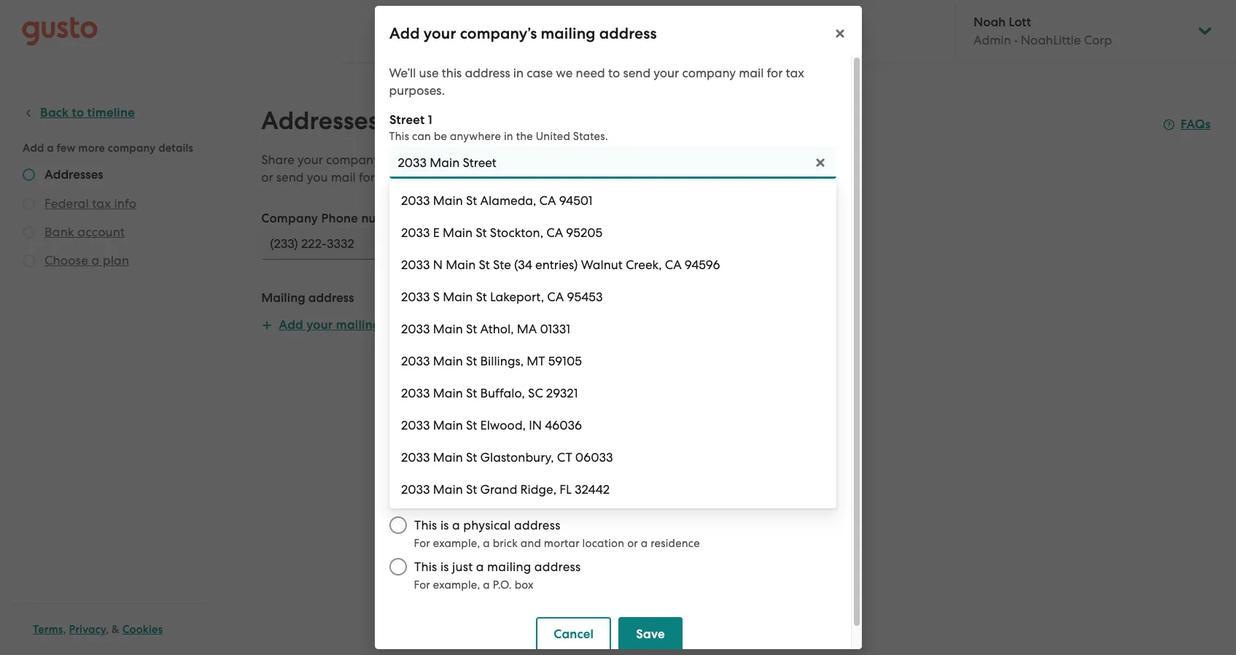 Task type: vqa. For each thing, say whether or not it's contained in the screenshot.
topmost Save
yes



Task type: locate. For each thing, give the bounding box(es) containing it.
94501
[[559, 193, 593, 208]]

0 vertical spatial tax
[[786, 66, 805, 80]]

(optional)
[[438, 189, 494, 204]]

0 vertical spatial case
[[527, 66, 553, 80]]

cookies
[[122, 623, 163, 636]]

2033 for 2033 main st billings, mt 59105
[[401, 354, 430, 369]]

1 horizontal spatial company
[[389, 425, 446, 441]]

street for 2
[[389, 189, 425, 204]]

mail inside we'll use this address in case we need to send your company mail for tax purposes.
[[739, 66, 764, 80]]

main down s
[[433, 322, 463, 336]]

street
[[389, 112, 425, 128], [389, 189, 425, 204]]

0 horizontal spatial ,
[[63, 623, 66, 636]]

0 vertical spatial this
[[389, 130, 409, 143]]

2 vertical spatial number
[[489, 425, 535, 441]]

0 vertical spatial purposes.
[[389, 83, 445, 98]]

cookies button
[[122, 621, 163, 638]]

main down 2033 main st buffalo, sc 29321
[[433, 418, 463, 433]]

and down anywhere
[[478, 153, 501, 167]]

tax
[[786, 66, 805, 80], [378, 170, 397, 185]]

2033 inside "button"
[[401, 354, 430, 369]]

0 vertical spatial to
[[609, 66, 620, 80]]

1 for from the top
[[414, 537, 430, 550]]

main left grand
[[433, 482, 463, 497]]

1 vertical spatial this
[[401, 493, 422, 508]]

mail
[[739, 66, 764, 80], [331, 170, 356, 185]]

a down this is a physical address
[[483, 537, 490, 550]]

1 vertical spatial we
[[599, 153, 616, 167]]

0 horizontal spatial this
[[401, 493, 422, 508]]

just up for example, a p.o. box
[[452, 560, 473, 574]]

1 vertical spatial just
[[452, 560, 473, 574]]

Zip field
[[389, 383, 837, 415]]

st
[[466, 193, 477, 208], [476, 225, 487, 240], [479, 258, 490, 272], [476, 290, 487, 304], [466, 322, 477, 336], [466, 354, 477, 369], [466, 386, 477, 401], [466, 418, 477, 433], [466, 450, 477, 465], [466, 482, 477, 497]]

1 horizontal spatial add
[[389, 24, 420, 43]]

main for glastonbury,
[[433, 450, 463, 465]]

0 vertical spatial contact
[[437, 106, 524, 136]]

0 vertical spatial phone
[[321, 211, 358, 226]]

cancel button
[[536, 617, 611, 652]]

st down 2033 main st elwood, in 46036
[[466, 450, 477, 465]]

1 vertical spatial street
[[389, 189, 425, 204]]

company's
[[460, 24, 537, 43], [326, 153, 387, 167]]

main down 2033 main st billings, mt 59105
[[433, 386, 463, 401]]

mailing up p.o.
[[487, 560, 531, 574]]

2 vertical spatial in
[[556, 153, 567, 167]]

add your company's mailing address
[[389, 24, 657, 43]]

or down share
[[261, 170, 273, 185]]

main for alameda,
[[433, 193, 463, 208]]

your for add your company's mailing address
[[423, 24, 456, 43]]

st left athol,
[[466, 322, 477, 336]]

suggestions list box
[[390, 182, 837, 509]]

example, down the this is just a mailing address
[[433, 579, 480, 592]]

phone
[[321, 211, 358, 226], [449, 425, 486, 441]]

st inside "button"
[[466, 354, 477, 369]]

1 horizontal spatial tax
[[786, 66, 805, 80]]

company down share
[[261, 211, 318, 226]]

or inside the 'share your company's phone number and address, in case we need to contact you or send you mail for tax purposes.'
[[261, 170, 273, 185]]

0 vertical spatial company
[[261, 211, 318, 226]]

1 vertical spatial is
[[440, 560, 449, 574]]

1 horizontal spatial for
[[767, 66, 783, 80]]

company phone number for (555) 012-3456 telephone field
[[261, 211, 407, 226]]

terms
[[33, 623, 63, 636]]

your left company
[[654, 66, 680, 80]]

for inside we'll use this address in case we need to send your company mail for tax purposes.
[[767, 66, 783, 80]]

0 horizontal spatial contact
[[437, 106, 524, 136]]

or left the fl
[[538, 493, 550, 508]]

main inside "button"
[[433, 354, 463, 369]]

physical up brick
[[463, 518, 511, 533]]

1 horizontal spatial to
[[651, 153, 663, 167]]

2 , from the left
[[106, 623, 109, 636]]

1 vertical spatial this
[[414, 518, 437, 533]]

stockton,
[[490, 225, 544, 240]]

2033 e main st stockton, ca 95205 button
[[390, 217, 837, 249]]

example, for a
[[433, 537, 480, 550]]

1 vertical spatial mail
[[331, 170, 356, 185]]

0 horizontal spatial send
[[276, 170, 304, 185]]

st left elwood,
[[466, 418, 477, 433]]

add for add your mailing address
[[279, 317, 304, 333]]

0 horizontal spatial number
[[361, 211, 407, 226]]

alameda,
[[481, 193, 537, 208]]

add inside dialog
[[389, 24, 420, 43]]

in
[[529, 418, 542, 433]]

in left the
[[504, 130, 514, 143]]

st left ste
[[479, 258, 490, 272]]

add for add your company's mailing address
[[389, 24, 420, 43]]

we down states.
[[599, 153, 616, 167]]

purposes. inside the 'share your company's phone number and address, in case we need to contact you or send you mail for tax purposes.'
[[400, 170, 455, 185]]

continue
[[506, 382, 557, 397]]

1 horizontal spatial company's
[[460, 24, 537, 43]]

0 vertical spatial we
[[556, 66, 573, 80]]

0 vertical spatial company phone number
[[261, 211, 407, 226]]

this left "can"
[[389, 130, 409, 143]]

0 horizontal spatial mail
[[331, 170, 356, 185]]

company for (555) 012-3456 telephone field
[[261, 211, 318, 226]]

1 vertical spatial contact
[[666, 153, 710, 167]]

street 2 (optional)
[[389, 189, 494, 204]]

st left buffalo,
[[466, 386, 477, 401]]

1 vertical spatial need
[[619, 153, 648, 167]]

1 horizontal spatial number
[[430, 153, 475, 167]]

or
[[261, 170, 273, 185], [538, 493, 550, 508], [628, 537, 638, 550]]

0 vertical spatial add
[[389, 24, 420, 43]]

1 horizontal spatial contact
[[666, 153, 710, 167]]

and inside dialog main content element
[[521, 537, 541, 550]]

in down add your company's mailing address in the top of the page
[[514, 66, 524, 80]]

0 horizontal spatial need
[[576, 66, 606, 80]]

anywhere
[[450, 130, 501, 143]]

7 2033 from the top
[[401, 386, 430, 401]]

company inside dialog main content element
[[389, 425, 446, 441]]

10 2033 from the top
[[401, 482, 430, 497]]

mailing
[[541, 24, 596, 43], [336, 317, 381, 333], [588, 493, 633, 508], [487, 560, 531, 574]]

1 vertical spatial to
[[651, 153, 663, 167]]

a left p.o.
[[483, 579, 490, 592]]

grand
[[481, 482, 518, 497]]

mail right company
[[739, 66, 764, 80]]

1 vertical spatial company
[[389, 425, 446, 441]]

use
[[419, 66, 439, 80]]

st left stockton,
[[476, 225, 487, 240]]

2 2033 from the top
[[401, 225, 430, 240]]

company
[[261, 211, 318, 226], [389, 425, 446, 441]]

billings,
[[481, 354, 524, 369]]

case down states.
[[570, 153, 596, 167]]

send inside we'll use this address in case we need to send your company mail for tax purposes.
[[623, 66, 651, 80]]

mailing up we'll use this address in case we need to send your company mail for tax purposes.
[[541, 24, 596, 43]]

is up for example, a p.o. box
[[440, 560, 449, 574]]

this is a physical address
[[414, 518, 560, 533]]

we up details
[[556, 66, 573, 80]]

st left billings,
[[466, 354, 477, 369]]

2 for from the top
[[414, 579, 430, 592]]

s
[[433, 290, 440, 304]]

4 2033 from the top
[[401, 290, 430, 304]]

(555) 012-3456 telephone field
[[261, 228, 743, 260]]

and left "be"
[[385, 106, 431, 136]]

2033 for 2033 main st athol, ma 01331
[[401, 322, 430, 336]]

2033 for 2033 main st buffalo, sc 29321
[[401, 386, 430, 401]]

0 horizontal spatial save
[[447, 382, 476, 397]]

privacy
[[69, 623, 106, 636]]

walnut
[[581, 258, 623, 272]]

need up the 2033 main st alameda, ca 94501 button
[[619, 153, 648, 167]]

and inside the 'share your company's phone number and address, in case we need to contact you or send you mail for tax purposes.'
[[478, 153, 501, 167]]

this inside we'll use this address in case we need to send your company mail for tax purposes.
[[442, 66, 462, 80]]

glastonbury,
[[481, 450, 554, 465]]

st for glastonbury,
[[466, 450, 477, 465]]

purposes. down use
[[389, 83, 445, 98]]

save
[[447, 382, 476, 397], [636, 627, 665, 642]]

and right brick
[[521, 537, 541, 550]]

2 street from the top
[[389, 189, 425, 204]]

0 vertical spatial or
[[261, 170, 273, 185]]

and down 2033 main st billings, mt 59105
[[479, 382, 503, 397]]

0 vertical spatial just
[[553, 493, 574, 508]]

1 vertical spatial you
[[307, 170, 328, 185]]

we'll use this address in case we need to send your company mail for tax purposes.
[[389, 66, 805, 98]]

0 horizontal spatial case
[[527, 66, 553, 80]]

number inside dialog main content element
[[489, 425, 535, 441]]

add down mailing
[[279, 317, 304, 333]]

number inside the 'share your company's phone number and address, in case we need to contact you or send you mail for tax purposes.'
[[430, 153, 475, 167]]

0 horizontal spatial phone
[[321, 211, 358, 226]]

case down add your company's mailing address in the top of the page
[[527, 66, 553, 80]]

purposes. up 2
[[400, 170, 455, 185]]

1 vertical spatial for
[[414, 579, 430, 592]]

this right is
[[401, 493, 422, 508]]

0 vertical spatial this
[[442, 66, 462, 80]]

this down "this is a physical address" option
[[414, 560, 437, 574]]

is
[[440, 518, 449, 533], [440, 560, 449, 574]]

location
[[583, 537, 625, 550]]

to inside we'll use this address in case we need to send your company mail for tax purposes.
[[609, 66, 620, 80]]

your up use
[[423, 24, 456, 43]]

physical for this
[[437, 493, 485, 508]]

2033 main st glastonbury, ct 06033 button
[[390, 441, 837, 474]]

is right "this is a physical address" option
[[440, 518, 449, 533]]

number for (555) 012-3456 telephone field
[[361, 211, 407, 226]]

0 vertical spatial company's
[[460, 24, 537, 43]]

, left &
[[106, 623, 109, 636]]

1 horizontal spatial we
[[599, 153, 616, 167]]

1 horizontal spatial mail
[[739, 66, 764, 80]]

for up this is just a mailing address option
[[414, 537, 430, 550]]

0 horizontal spatial to
[[609, 66, 620, 80]]

for down "this is a physical address" option
[[414, 579, 430, 592]]

in inside the 'share your company's phone number and address, in case we need to contact you or send you mail for tax purposes.'
[[556, 153, 567, 167]]

a right the fl
[[577, 493, 585, 508]]

brick
[[493, 537, 518, 550]]

in down the united
[[556, 153, 567, 167]]

2 example, from the top
[[433, 579, 480, 592]]

number
[[430, 153, 475, 167], [361, 211, 407, 226], [489, 425, 535, 441]]

save and continue
[[447, 382, 557, 397]]

main for buffalo,
[[433, 386, 463, 401]]

0 horizontal spatial company
[[261, 211, 318, 226]]

1 vertical spatial save
[[636, 627, 665, 642]]

2033 n main st ste (34 entries) walnut creek, ca 94596
[[401, 258, 721, 272]]

street left 2
[[389, 189, 425, 204]]

state
[[389, 307, 421, 323]]

need up details
[[576, 66, 606, 80]]

mailing down company phone number telephone field
[[588, 493, 633, 508]]

add
[[389, 24, 420, 43], [279, 317, 304, 333]]

3 2033 from the top
[[401, 258, 430, 272]]

entries)
[[536, 258, 578, 272]]

address up zip
[[384, 317, 430, 333]]

states.
[[573, 130, 609, 143]]

1 horizontal spatial phone
[[449, 425, 486, 441]]

1 vertical spatial send
[[276, 170, 304, 185]]

0 horizontal spatial or
[[261, 170, 273, 185]]

company phone number inside dialog main content element
[[389, 425, 535, 441]]

main for grand
[[433, 482, 463, 497]]

address down add your company's mailing address in the top of the page
[[465, 66, 511, 80]]

2033 main st buffalo, sc 29321 button
[[390, 377, 837, 409]]

ct
[[557, 450, 573, 465]]

0 vertical spatial street
[[389, 112, 425, 128]]

this
[[442, 66, 462, 80], [401, 493, 422, 508]]

1 is from the top
[[440, 518, 449, 533]]

1 vertical spatial in
[[504, 130, 514, 143]]

mailing
[[261, 290, 306, 306]]

mail down addresses
[[331, 170, 356, 185]]

phone inside dialog main content element
[[449, 425, 486, 441]]

main down 2033 main st athol, ma 01331
[[433, 354, 463, 369]]

2 horizontal spatial or
[[628, 537, 638, 550]]

9 2033 from the top
[[401, 450, 430, 465]]

st left the alameda,
[[466, 193, 477, 208]]

street up "can"
[[389, 112, 425, 128]]

Street 1 field
[[389, 147, 837, 179]]

your inside we'll use this address in case we need to send your company mail for tax purposes.
[[654, 66, 680, 80]]

1 horizontal spatial this
[[442, 66, 462, 80]]

st for alameda,
[[466, 193, 477, 208]]

0 horizontal spatial company's
[[326, 153, 387, 167]]

0 horizontal spatial you
[[307, 170, 328, 185]]

mailing left state in the left of the page
[[336, 317, 381, 333]]

1 vertical spatial example,
[[433, 579, 480, 592]]

0 horizontal spatial we
[[556, 66, 573, 80]]

this up this is just a mailing address option
[[414, 518, 437, 533]]

1 vertical spatial or
[[538, 493, 550, 508]]

0 vertical spatial for
[[414, 537, 430, 550]]

this right use
[[442, 66, 462, 80]]

5 2033 from the top
[[401, 322, 430, 336]]

2 horizontal spatial number
[[489, 425, 535, 441]]

main right e
[[443, 225, 473, 240]]

ca
[[540, 193, 556, 208], [547, 225, 563, 240], [665, 258, 682, 272], [547, 290, 564, 304]]

company down zip
[[389, 425, 446, 441]]

0 vertical spatial example,
[[433, 537, 480, 550]]

your right share
[[298, 153, 323, 167]]

number down "be"
[[430, 153, 475, 167]]

address inside we'll use this address in case we need to send your company mail for tax purposes.
[[465, 66, 511, 80]]

tax inside we'll use this address in case we need to send your company mail for tax purposes.
[[786, 66, 805, 80]]

1 vertical spatial company phone number
[[389, 425, 535, 441]]

2033
[[401, 193, 430, 208], [401, 225, 430, 240], [401, 258, 430, 272], [401, 290, 430, 304], [401, 322, 430, 336], [401, 354, 430, 369], [401, 386, 430, 401], [401, 418, 430, 433], [401, 450, 430, 465], [401, 482, 430, 497]]

company's inside dialog
[[460, 24, 537, 43]]

example,
[[433, 537, 480, 550], [433, 579, 480, 592]]

add up we'll on the left of page
[[389, 24, 420, 43]]

main up e
[[433, 193, 463, 208]]

physical up this is a physical address
[[437, 493, 485, 508]]

just left 32442
[[553, 493, 574, 508]]

your inside the 'share your company's phone number and address, in case we need to contact you or send you mail for tax purposes.'
[[298, 153, 323, 167]]

1 horizontal spatial case
[[570, 153, 596, 167]]

this for this is just a mailing address
[[414, 560, 437, 574]]

2033 n main st ste (34 entries) walnut creek, ca 94596 button
[[390, 249, 837, 281]]

1 vertical spatial number
[[361, 211, 407, 226]]

0 vertical spatial physical
[[437, 493, 485, 508]]

1 vertical spatial company's
[[326, 153, 387, 167]]

2033 main st alameda, ca 94501
[[401, 193, 593, 208]]

1 example, from the top
[[433, 537, 480, 550]]

details
[[529, 106, 607, 136]]

this
[[389, 130, 409, 143], [414, 518, 437, 533], [414, 560, 437, 574]]

share your company's phone number and address, in case we need to contact you or send you mail for tax purposes.
[[261, 153, 734, 185]]

your down mailing address
[[307, 317, 333, 333]]

example, down this is a physical address
[[433, 537, 480, 550]]

street inside street 1 this can be anywhere in the united states.
[[389, 112, 425, 128]]

terms , privacy , & cookies
[[33, 623, 163, 636]]

2 is from the top
[[440, 560, 449, 574]]

1 vertical spatial tax
[[378, 170, 397, 185]]

dialog main content element
[[375, 55, 862, 655]]

address down is this a physical address or just a mailing address?
[[514, 518, 560, 533]]

main
[[433, 193, 463, 208], [443, 225, 473, 240], [446, 258, 476, 272], [443, 290, 473, 304], [433, 322, 463, 336], [433, 354, 463, 369], [433, 386, 463, 401], [433, 418, 463, 433], [433, 450, 463, 465], [433, 482, 463, 497]]

2 vertical spatial this
[[414, 560, 437, 574]]

company phone number for company phone number telephone field
[[389, 425, 535, 441]]

home image
[[22, 16, 98, 46]]

send left company
[[623, 66, 651, 80]]

0 vertical spatial in
[[514, 66, 524, 80]]

1 vertical spatial case
[[570, 153, 596, 167]]

mail inside the 'share your company's phone number and address, in case we need to contact you or send you mail for tax purposes.'
[[331, 170, 356, 185]]

1 street from the top
[[389, 112, 425, 128]]

1 horizontal spatial ,
[[106, 623, 109, 636]]

contact
[[437, 106, 524, 136], [666, 153, 710, 167]]

&
[[112, 623, 120, 636]]

for
[[414, 537, 430, 550], [414, 579, 430, 592]]

1 horizontal spatial you
[[713, 153, 734, 167]]

st for elwood,
[[466, 418, 477, 433]]

0 vertical spatial number
[[430, 153, 475, 167]]

main down 2033 main st elwood, in 46036
[[433, 450, 463, 465]]

0 horizontal spatial for
[[359, 170, 375, 185]]

number up city
[[361, 211, 407, 226]]

your for share your company's phone number and address, in case we need to contact you or send you mail for tax purposes.
[[298, 153, 323, 167]]

1 vertical spatial add
[[279, 317, 304, 333]]

0 vertical spatial is
[[440, 518, 449, 533]]

0 horizontal spatial add
[[279, 317, 304, 333]]

or right 'location'
[[628, 537, 638, 550]]

2 vertical spatial or
[[628, 537, 638, 550]]

0 vertical spatial for
[[767, 66, 783, 80]]

add your company's mailing address dialog
[[375, 6, 862, 655]]

1 vertical spatial purposes.
[[400, 170, 455, 185]]

0 vertical spatial mail
[[739, 66, 764, 80]]

(34
[[514, 258, 533, 272]]

ca left 95205
[[547, 225, 563, 240]]

case
[[527, 66, 553, 80], [570, 153, 596, 167]]

addresses and contact details
[[261, 106, 607, 136]]

1 vertical spatial phone
[[449, 425, 486, 441]]

2033 for 2033 main st alameda, ca 94501
[[401, 193, 430, 208]]

1 vertical spatial physical
[[463, 518, 511, 533]]

purposes. inside we'll use this address in case we need to send your company mail for tax purposes.
[[389, 83, 445, 98]]

, left privacy link
[[63, 623, 66, 636]]

2033 s main st lakeport, ca 95453
[[401, 290, 603, 304]]

8 2033 from the top
[[401, 418, 430, 433]]

share
[[261, 153, 295, 167]]

6 2033 from the top
[[401, 354, 430, 369]]

1 2033 from the top
[[401, 193, 430, 208]]

1 horizontal spatial need
[[619, 153, 648, 167]]

1 horizontal spatial send
[[623, 66, 651, 80]]

save inside dialog main content element
[[636, 627, 665, 642]]

0 horizontal spatial tax
[[378, 170, 397, 185]]

company's inside the 'share your company's phone number and address, in case we need to contact you or send you mail for tax purposes.'
[[326, 153, 387, 167]]

0 vertical spatial save
[[447, 382, 476, 397]]

st left grand
[[466, 482, 477, 497]]

mailing address
[[261, 290, 354, 306]]

company phone number
[[261, 211, 407, 226], [389, 425, 535, 441]]

company's for mailing
[[460, 24, 537, 43]]

is this a physical address or just a mailing address?
[[389, 493, 689, 508]]

phone for (555) 012-3456 telephone field
[[321, 211, 358, 226]]

send down share
[[276, 170, 304, 185]]

46036
[[545, 418, 582, 433]]

send
[[623, 66, 651, 80], [276, 170, 304, 185]]

1 vertical spatial for
[[359, 170, 375, 185]]

0 vertical spatial need
[[576, 66, 606, 80]]

number up 2033 main st glastonbury, ct 06033
[[489, 425, 535, 441]]



Task type: describe. For each thing, give the bounding box(es) containing it.
City field
[[389, 265, 837, 297]]

2033 for 2033 main st grand ridge, fl 32442
[[401, 482, 430, 497]]

ma
[[517, 322, 537, 336]]

p.o.
[[493, 579, 512, 592]]

Company Phone number telephone field
[[389, 442, 837, 474]]

2033 for 2033 main st elwood, in 46036
[[401, 418, 430, 433]]

2033 for 2033 main st glastonbury, ct 06033
[[401, 450, 430, 465]]

a up for example, a p.o. box
[[476, 560, 484, 574]]

account menu element
[[955, 0, 1215, 62]]

street for 1
[[389, 112, 425, 128]]

addresses
[[261, 106, 379, 136]]

save button
[[619, 617, 682, 652]]

2033 main st elwood, in 46036 button
[[390, 409, 837, 441]]

2033 s main st lakeport, ca 95453 button
[[390, 281, 837, 313]]

add your mailing address
[[279, 317, 430, 333]]

2033 main st buffalo, sc 29321
[[401, 386, 578, 401]]

n
[[433, 258, 443, 272]]

ca left 95453
[[547, 290, 564, 304]]

0 horizontal spatial just
[[452, 560, 473, 574]]

06033
[[576, 450, 613, 465]]

2033 for 2033 n main st ste (34 entries) walnut creek, ca 94596
[[401, 258, 430, 272]]

2033 main st athol, ma 01331
[[401, 322, 571, 336]]

st up 2033 main st athol, ma 01331
[[476, 290, 487, 304]]

for for this is a physical address
[[414, 537, 430, 550]]

phone
[[390, 153, 427, 167]]

mt
[[527, 354, 545, 369]]

sc
[[528, 386, 543, 401]]

1 horizontal spatial just
[[553, 493, 574, 508]]

can
[[412, 130, 431, 143]]

address?
[[636, 493, 689, 508]]

94596
[[685, 258, 721, 272]]

main right s
[[443, 290, 473, 304]]

1 horizontal spatial or
[[538, 493, 550, 508]]

zip
[[389, 366, 408, 382]]

32442
[[575, 482, 610, 497]]

tax inside the 'share your company's phone number and address, in case we need to contact you or send you mail for tax purposes.'
[[378, 170, 397, 185]]

we inside the 'share your company's phone number and address, in case we need to contact you or send you mail for tax purposes.'
[[599, 153, 616, 167]]

example, for just
[[433, 579, 480, 592]]

save for save and continue
[[447, 382, 476, 397]]

case inside we'll use this address in case we need to send your company mail for tax purposes.
[[527, 66, 553, 80]]

company for company phone number telephone field
[[389, 425, 446, 441]]

for example, a brick and mortar location or a residence
[[414, 537, 700, 550]]

phone for company phone number telephone field
[[449, 425, 486, 441]]

faqs button
[[1164, 116, 1211, 134]]

need inside the 'share your company's phone number and address, in case we need to contact you or send you mail for tax purposes.'
[[619, 153, 648, 167]]

faqs
[[1181, 117, 1211, 132]]

ste
[[493, 258, 511, 272]]

elwood,
[[481, 418, 526, 433]]

your for add your mailing address
[[307, 317, 333, 333]]

city
[[389, 248, 412, 263]]

address up add your mailing address
[[309, 290, 354, 306]]

mortar
[[544, 537, 580, 550]]

box
[[515, 579, 534, 592]]

main for billings,
[[433, 354, 463, 369]]

1 , from the left
[[63, 623, 66, 636]]

95453
[[567, 290, 603, 304]]

united
[[536, 130, 571, 143]]

st for billings,
[[466, 354, 477, 369]]

for for this is just a mailing address
[[414, 579, 430, 592]]

2033 for 2033 e main st stockton, ca 95205
[[401, 225, 430, 240]]

2033 main st grand ridge, fl 32442
[[401, 482, 610, 497]]

buffalo,
[[481, 386, 525, 401]]

2033 main st billings, mt 59105 button
[[390, 345, 837, 377]]

e
[[433, 225, 440, 240]]

company's for phone
[[326, 153, 387, 167]]

29321
[[546, 386, 578, 401]]

95205
[[566, 225, 603, 240]]

is for just
[[440, 560, 449, 574]]

0 vertical spatial you
[[713, 153, 734, 167]]

1
[[428, 112, 432, 128]]

address up this is a physical address
[[488, 493, 535, 508]]

st for buffalo,
[[466, 386, 477, 401]]

for inside the 'share your company's phone number and address, in case we need to contact you or send you mail for tax purposes.'
[[359, 170, 375, 185]]

a left residence
[[641, 537, 648, 550]]

st for grand
[[466, 482, 477, 497]]

send inside the 'share your company's phone number and address, in case we need to contact you or send you mail for tax purposes.'
[[276, 170, 304, 185]]

need inside we'll use this address in case we need to send your company mail for tax purposes.
[[576, 66, 606, 80]]

ca left 94596
[[665, 258, 682, 272]]

address,
[[504, 153, 553, 167]]

01331
[[540, 322, 571, 336]]

2033 main st glastonbury, ct 06033
[[401, 450, 613, 465]]

st for athol,
[[466, 322, 477, 336]]

terms link
[[33, 623, 63, 636]]

residence
[[651, 537, 700, 550]]

number for company phone number telephone field
[[489, 425, 535, 441]]

is for a
[[440, 518, 449, 533]]

and inside button
[[479, 382, 503, 397]]

save for save
[[636, 627, 665, 642]]

case inside the 'share your company's phone number and address, in case we need to contact you or send you mail for tax purposes.'
[[570, 153, 596, 167]]

physical for is
[[463, 518, 511, 533]]

2033 for 2033 s main st lakeport, ca 95453
[[401, 290, 430, 304]]

the
[[516, 130, 533, 143]]

main for elwood,
[[433, 418, 463, 433]]

in inside we'll use this address in case we need to send your company mail for tax purposes.
[[514, 66, 524, 80]]

main for athol,
[[433, 322, 463, 336]]

privacy link
[[69, 623, 106, 636]]

2033 main st alameda, ca 94501 button
[[390, 185, 837, 217]]

This is a physical address radio
[[382, 509, 414, 541]]

2033 main st elwood, in 46036
[[401, 418, 582, 433]]

creek,
[[626, 258, 662, 272]]

2033 main st athol, ma 01331 button
[[390, 313, 837, 345]]

address up we'll use this address in case we need to send your company mail for tax purposes.
[[599, 24, 657, 43]]

a right is
[[426, 493, 434, 508]]

This is just a mailing address radio
[[382, 551, 414, 583]]

in inside street 1 this can be anywhere in the united states.
[[504, 130, 514, 143]]

2033 e main st stockton, ca 95205
[[401, 225, 603, 240]]

this for this is a physical address
[[414, 518, 437, 533]]

company
[[683, 66, 736, 80]]

save and continue button
[[430, 372, 575, 407]]

athol,
[[481, 322, 514, 336]]

we inside we'll use this address in case we need to send your company mail for tax purposes.
[[556, 66, 573, 80]]

to inside the 'share your company's phone number and address, in case we need to contact you or send you mail for tax purposes.'
[[651, 153, 663, 167]]

ca left 94501
[[540, 193, 556, 208]]

59105
[[549, 354, 582, 369]]

lakeport,
[[490, 290, 544, 304]]

cancel
[[554, 627, 594, 642]]

ridge,
[[521, 482, 557, 497]]

we'll
[[389, 66, 416, 80]]

Street 2 field
[[389, 206, 837, 238]]

fl
[[560, 482, 572, 497]]

a right "this is a physical address" option
[[452, 518, 460, 533]]

address down 'for example, a brick and mortar location or a residence'
[[534, 560, 581, 574]]

this is just a mailing address
[[414, 560, 581, 574]]

this inside street 1 this can be anywhere in the united states.
[[389, 130, 409, 143]]

for example, a p.o. box
[[414, 579, 534, 592]]

contact inside the 'share your company's phone number and address, in case we need to contact you or send you mail for tax purposes.'
[[666, 153, 710, 167]]

main right n
[[446, 258, 476, 272]]

be
[[434, 130, 447, 143]]

street 1 this can be anywhere in the united states.
[[389, 112, 609, 143]]

is
[[389, 493, 398, 508]]



